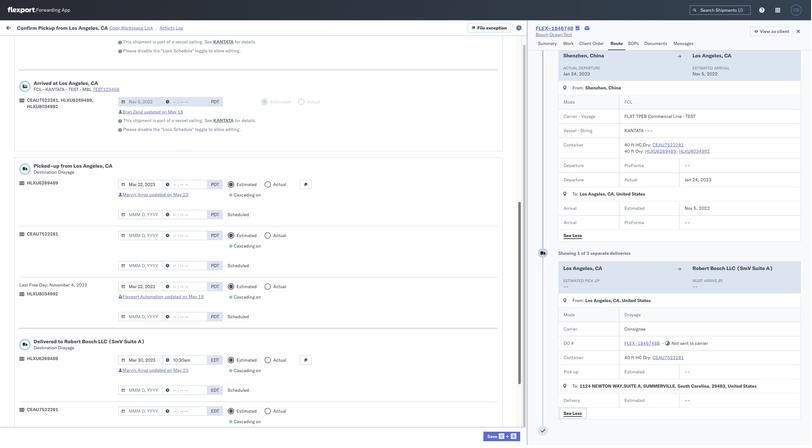 Task type: describe. For each thing, give the bounding box(es) containing it.
1 vertical spatial china
[[609, 85, 621, 91]]

os
[[794, 8, 800, 12]]

actual inside actual departure jan 24, 2023
[[564, 66, 578, 70]]

2023 inside actual departure jan 24, 2023
[[580, 71, 591, 77]]

nov inside estimated arrival nov 5, 2022
[[693, 71, 701, 77]]

of for second "kantata" link from the bottom of the page
[[167, 39, 171, 45]]

mmm d, yyyy text field for 2nd mmm d, yyyy text box from the top
[[118, 210, 163, 219]]

1 schedule" from the top
[[174, 48, 194, 54]]

dry for los angeles, ca
[[643, 142, 650, 148]]

jan 24, 2023
[[685, 177, 712, 183]]

from: for robert bosch llc (smv suite a)
[[573, 298, 585, 303]]

documents
[[645, 41, 668, 46]]

kantata inside arrived at los angeles, ca fcl • kantata • test • mbl test123456
[[45, 87, 65, 92]]

: for los angeles, ca
[[650, 142, 652, 148]]

commercial
[[648, 114, 673, 119]]

workspace
[[121, 25, 143, 31]]

2 "lock from the top
[[161, 126, 173, 132]]

flex-1846748b button
[[625, 341, 660, 346]]

mmm d, yyyy text field for second mmm d, yyyy text box from the bottom
[[118, 386, 163, 395]]

route button
[[608, 38, 626, 50]]

1 disable from the top
[[138, 48, 152, 54]]

separate
[[591, 250, 609, 256]]

23 for picked-up from los angeles, ca
[[183, 192, 188, 198]]

#
[[572, 341, 574, 346]]

hc for los angeles, ca
[[636, 142, 642, 148]]

up inside estimated pick up --
[[595, 278, 600, 283]]

cascading for second mmm d, yyyy text box from the bottom
[[234, 368, 255, 373]]

2 for from the top
[[235, 118, 241, 123]]

shenzhen, china
[[564, 52, 604, 59]]

flex-1846748 link
[[536, 25, 574, 31]]

4,
[[71, 282, 75, 288]]

1 vertical spatial 24,
[[693, 177, 700, 183]]

this for second "kantata" link from the bottom of the page
[[123, 39, 132, 45]]

1 details. from the top
[[242, 39, 257, 45]]

forwarding app link
[[8, 7, 70, 13]]

1 the from the top
[[153, 48, 160, 54]]

ceau7522281,
[[27, 97, 60, 103]]

by
[[719, 278, 723, 283]]

marvin arroz updated on may 23 for picked-up from los angeles, ca
[[123, 192, 188, 198]]

2 kantata link from the top
[[213, 117, 234, 124]]

• left not
[[663, 341, 664, 346]]

4 mmm d, yyyy text field from the top
[[118, 282, 163, 291]]

kantata • --
[[625, 128, 653, 133]]

at
[[53, 80, 58, 86]]

from: shenzhen, china
[[573, 85, 621, 91]]

activity log
[[160, 25, 183, 31]]

scheduled for second mmm d, yyyy text box from the bottom's mmm d, yyyy text field
[[228, 387, 249, 393]]

see less for los angeles, ca
[[564, 233, 582, 238]]

1 horizontal spatial llc
[[727, 265, 736, 271]]

1 horizontal spatial jan
[[685, 177, 692, 183]]

23 for delivered to robert bosch llc (smv suite a)
[[183, 367, 188, 373]]

flex-1846748
[[536, 25, 574, 31]]

from for up
[[61, 163, 72, 169]]

shipment for second "kantata" link from the bottom of the page
[[133, 39, 152, 45]]

cascading for third mmm d, yyyy text box from the bottom
[[234, 294, 255, 300]]

copy
[[110, 25, 120, 31]]

0 vertical spatial robert
[[693, 265, 710, 271]]

marvin arroz updated on may 23 button for picked-up from los angeles, ca
[[123, 192, 188, 198]]

1 vertical spatial drayage
[[625, 312, 641, 318]]

2 horizontal spatial bosch
[[711, 265, 726, 271]]

updated for marvin arroz updated on may 23 button related to delivered to robert bosch llc (smv suite a)
[[149, 367, 166, 373]]

0 vertical spatial suite
[[753, 265, 765, 271]]

activity
[[160, 25, 175, 31]]

may for bran zeng updated on may 18 'button'
[[168, 109, 177, 115]]

order
[[593, 41, 604, 46]]

last
[[19, 282, 28, 288]]

2 allow from the top
[[214, 126, 224, 132]]

0 vertical spatial bosch
[[536, 32, 549, 37]]

ceau7522281, hlxu6269489, hlxu8034992
[[27, 97, 93, 109]]

flxt tpeb commercial line • test
[[625, 114, 696, 119]]

mbl
[[82, 87, 92, 92]]

delivery
[[564, 398, 580, 403]]

sops
[[628, 41, 639, 46]]

ocean
[[550, 32, 563, 37]]

arrival
[[715, 66, 730, 70]]

a for first "kantata" link from the bottom
[[172, 118, 174, 123]]

picked-up from los angeles, ca destination drayage
[[34, 163, 113, 175]]

5 mmm d, yyyy text field from the top
[[118, 355, 163, 365]]

1 vertical spatial los angeles, ca
[[564, 265, 603, 271]]

marvin for (smv
[[123, 367, 136, 373]]

arrive
[[704, 278, 718, 283]]

summerville,
[[644, 383, 677, 389]]

ca inside arrived at los angeles, ca fcl • kantata • test • mbl test123456
[[91, 80, 98, 86]]

nov 5, 2022
[[685, 205, 710, 211]]

zeng
[[133, 109, 143, 115]]

edt for second mmm d, yyyy text box from the bottom -- : -- -- text box
[[211, 357, 219, 363]]

suite inside delivered to robert bosch llc (smv suite a) destination drayage
[[124, 338, 137, 345]]

arroz for picked-up from los angeles, ca
[[138, 192, 148, 198]]

2 please from the top
[[123, 126, 137, 132]]

work
[[564, 41, 574, 46]]

hlxu8034992 inside "40 ft hc dry : ceau7522281 40 ft dry : hlxu6269489 , hlxu8034992"
[[679, 148, 710, 154]]

2022 inside estimated arrival nov 5, 2022
[[707, 71, 718, 77]]

see less for robert bosch llc (smv suite a)
[[564, 410, 582, 416]]

must
[[693, 278, 703, 283]]

file
[[478, 25, 485, 31]]

hc for robert bosch llc (smv suite a)
[[636, 355, 642, 360]]

client order
[[580, 41, 604, 46]]

deliveries
[[610, 250, 631, 256]]

messages button
[[672, 38, 697, 50]]

ca, for from:
[[614, 298, 621, 303]]

1 horizontal spatial (smv
[[737, 265, 752, 271]]

1 vertical spatial :
[[643, 148, 644, 154]]

updated for flexport automation updated on may 18 button
[[165, 294, 181, 300]]

-- : -- -- text field for 4th mmm d, yyyy text box from the bottom of the page
[[163, 231, 208, 240]]

of for first "kantata" link from the bottom
[[167, 118, 171, 123]]

1 please disable the "lock schedule" toggle to allow editing. from the top
[[123, 48, 241, 54]]

1 vertical spatial 2022
[[699, 205, 710, 211]]

flexport. image
[[8, 7, 36, 13]]

5, inside estimated arrival nov 5, 2022
[[702, 71, 706, 77]]

pick
[[585, 278, 594, 283]]

1124
[[580, 383, 591, 389]]

vessel • string
[[564, 128, 593, 133]]

1 horizontal spatial a)
[[767, 265, 774, 271]]

bosch inside delivered to robert bosch llc (smv suite a) destination drayage
[[82, 338, 97, 345]]

1 kantata link from the top
[[213, 39, 234, 45]]

2 ceau7522281 button from the top
[[653, 355, 684, 360]]

delivered to robert bosch llc (smv suite a) destination drayage
[[34, 338, 145, 351]]

do
[[564, 341, 570, 346]]

1 for from the top
[[235, 39, 241, 45]]

departure for actual
[[564, 177, 584, 183]]

this for first "kantata" link from the bottom
[[123, 118, 132, 123]]

client
[[580, 41, 592, 46]]

sailing. for second "kantata" link from the bottom of the page
[[189, 39, 204, 45]]

1 "lock from the top
[[161, 48, 173, 54]]

way,suite
[[613, 383, 637, 389]]

departure
[[579, 66, 601, 70]]

2 cascading on from the top
[[234, 243, 261, 249]]

a) inside delivered to robert bosch llc (smv suite a) destination drayage
[[138, 338, 145, 345]]

forwarding app
[[36, 7, 70, 13]]

2 ft from the top
[[632, 148, 635, 154]]

-- : -- -- text field for third mmm d, yyyy text box from the bottom
[[163, 282, 208, 291]]

2 vertical spatial united
[[728, 383, 743, 389]]

ca inside picked-up from los angeles, ca destination drayage
[[105, 163, 113, 169]]

6 mmm d, yyyy text field from the top
[[118, 406, 163, 416]]

consignee
[[625, 326, 646, 332]]

showing 1 of 3 separate deliveries
[[559, 250, 631, 256]]

automation
[[140, 294, 164, 300]]

2 vertical spatial states
[[744, 383, 757, 389]]

-- : -- -- text field for second mmm d, yyyy text box from the bottom's mmm d, yyyy text field
[[163, 386, 208, 395]]

1 horizontal spatial fcl
[[625, 99, 633, 105]]

from: for los angeles, ca
[[573, 85, 585, 91]]

40 ft hc dry : ceau7522281 40 ft dry : hlxu6269489 , hlxu8034992
[[625, 142, 710, 154]]

messages
[[674, 41, 694, 46]]

29483,
[[712, 383, 727, 389]]

cascading on for marvin arroz updated on may 23 button related to delivered to robert bosch llc (smv suite a)
[[234, 368, 261, 373]]

delivered
[[34, 338, 57, 345]]

2 disable from the top
[[138, 126, 152, 132]]

1 vertical spatial 2023
[[701, 177, 712, 183]]

5 cascading from the top
[[234, 419, 255, 425]]

os button
[[789, 3, 804, 17]]

bosch ocean test link
[[536, 31, 572, 38]]

not
[[672, 341, 679, 346]]

destination inside delivered to robert bosch llc (smv suite a) destination drayage
[[34, 345, 57, 351]]

pickup
[[38, 25, 55, 31]]

destination inside picked-up from los angeles, ca destination drayage
[[34, 169, 57, 175]]

proforma for arrival
[[625, 220, 644, 225]]

1846748
[[552, 25, 574, 31]]

pdt for third mmm d, yyyy text box from the bottom -- : -- -- text field
[[211, 284, 219, 289]]

see less button for los angeles, ca
[[560, 231, 586, 240]]

link
[[144, 25, 153, 31]]

1 vertical spatial shenzhen,
[[586, 85, 608, 91]]

a,
[[638, 383, 643, 389]]

2 please disable the "lock schedule" toggle to allow editing. from the top
[[123, 126, 241, 132]]

2 the from the top
[[153, 126, 160, 132]]

1 vertical spatial dry
[[636, 148, 643, 154]]

drayage inside picked-up from los angeles, ca destination drayage
[[58, 169, 74, 175]]

marvin arroz updated on may 23 button for delivered to robert bosch llc (smv suite a)
[[123, 367, 188, 373]]

tpeb
[[636, 114, 647, 119]]

test123456 button
[[93, 87, 120, 92]]

18 for bran zeng updated on may 18
[[178, 109, 183, 115]]

shipment for first "kantata" link from the bottom
[[133, 118, 152, 123]]

is for second "kantata" link from the bottom of the page
[[153, 39, 156, 45]]

cascading on for flexport automation updated on may 18 button
[[234, 294, 261, 300]]

arrival for proforma
[[564, 220, 577, 225]]

• down arrived
[[43, 87, 44, 92]]

3 mmm d, yyyy text field from the top
[[118, 231, 163, 240]]

2 vertical spatial of
[[582, 250, 586, 256]]

united for to: los angeles, ca, united states
[[617, 191, 631, 197]]

-- for arrival
[[685, 220, 691, 225]]

1 vertical spatial 5,
[[694, 205, 698, 211]]

• left 'voyage'
[[579, 114, 580, 119]]

may for marvin arroz updated on may 23 button corresponding to picked-up from los angeles, ca
[[173, 192, 182, 198]]

0 vertical spatial shenzhen,
[[564, 52, 589, 59]]

log
[[176, 25, 183, 31]]

-- for delivery
[[685, 398, 691, 403]]

sent
[[680, 341, 689, 346]]

dry for robert bosch llc (smv suite a)
[[643, 355, 650, 360]]

hlxu6269489,
[[61, 97, 93, 103]]

marvin arroz updated on may 23 for delivered to robert bosch llc (smv suite a)
[[123, 367, 188, 373]]

voyage
[[582, 114, 596, 119]]

carolina,
[[692, 383, 711, 389]]

summary button
[[536, 38, 561, 50]]

documents button
[[642, 38, 672, 50]]

free
[[29, 282, 38, 288]]

5 cascading on from the top
[[234, 419, 261, 425]]

flxt
[[625, 114, 635, 119]]

copy workspace link button
[[110, 25, 153, 31]]

llc inside delivered to robert bosch llc (smv suite a) destination drayage
[[98, 338, 107, 345]]

,
[[677, 148, 678, 154]]

1 pdt from the top
[[211, 99, 219, 105]]

0 vertical spatial china
[[590, 52, 604, 59]]



Task type: vqa. For each thing, say whether or not it's contained in the screenshot.
topmost Karl
no



Task type: locate. For each thing, give the bounding box(es) containing it.
1 vertical spatial departure
[[564, 177, 584, 183]]

ceau7522281 button up hlxu6269489 button
[[653, 142, 684, 148]]

1 vertical spatial "lock
[[161, 126, 173, 132]]

• left string
[[578, 128, 580, 133]]

1 23 from the top
[[183, 192, 188, 198]]

ca, for to:
[[608, 191, 616, 197]]

mmm d, yyyy text field for third mmm d, yyyy text box from the bottom
[[118, 312, 163, 321]]

0 vertical spatial llc
[[727, 265, 736, 271]]

• down 'tpeb'
[[645, 128, 647, 133]]

0 horizontal spatial fcl
[[34, 87, 42, 92]]

3 mmm d, yyyy text field from the top
[[118, 312, 163, 321]]

6 pdt from the top
[[211, 284, 219, 289]]

1 vertical spatial toggle
[[195, 126, 208, 132]]

vessel for first "kantata" link from the bottom
[[175, 118, 188, 123]]

november
[[49, 282, 70, 288]]

test right line at top right
[[686, 114, 696, 119]]

proforma for departure
[[625, 163, 644, 168]]

"lock down bran zeng updated on may 18
[[161, 126, 173, 132]]

day:
[[39, 282, 48, 288]]

0 vertical spatial edt
[[211, 357, 219, 363]]

scheduled for mmm d, yyyy text field related to 4th mmm d, yyyy text box from the bottom of the page
[[228, 263, 249, 269]]

3 -- : -- -- text field from the top
[[163, 282, 208, 291]]

0 vertical spatial 18
[[178, 109, 183, 115]]

0 vertical spatial see less button
[[560, 231, 586, 240]]

0 vertical spatial up
[[53, 163, 59, 169]]

fcl up flxt
[[625, 99, 633, 105]]

dry
[[643, 142, 650, 148], [636, 148, 643, 154], [643, 355, 650, 360]]

is for first "kantata" link from the bottom
[[153, 118, 156, 123]]

2 a from the top
[[172, 118, 174, 123]]

app
[[62, 7, 70, 13]]

0 vertical spatial from
[[56, 25, 68, 31]]

from inside picked-up from los angeles, ca destination drayage
[[61, 163, 72, 169]]

flex- down "consignee"
[[625, 341, 638, 346]]

may for flexport automation updated on may 18 button
[[189, 294, 197, 300]]

1 ft from the top
[[632, 142, 635, 148]]

1 mmm d, yyyy text field from the top
[[118, 210, 163, 219]]

cascading for 2nd mmm d, yyyy text box from the top
[[234, 192, 255, 198]]

0 vertical spatial drayage
[[58, 169, 74, 175]]

:
[[650, 142, 652, 148], [643, 148, 644, 154], [650, 355, 652, 360]]

1 marvin arroz updated on may 23 from the top
[[123, 192, 188, 198]]

1 vertical spatial (smv
[[109, 338, 123, 345]]

see less button down delivery
[[560, 409, 586, 418]]

-- : -- -- text field for 2nd mmm d, yyyy text box from the top
[[163, 180, 208, 189]]

2 vertical spatial hlxu8034992
[[27, 291, 58, 297]]

-- : -- -- text field for mmm d, yyyy text field related to 4th mmm d, yyyy text box from the bottom of the page
[[163, 261, 208, 270]]

this down bran
[[123, 118, 132, 123]]

scheduled for mmm d, yyyy text field associated with third mmm d, yyyy text box from the bottom
[[228, 314, 249, 320]]

part for second "kantata" link from the bottom of the page
[[157, 39, 166, 45]]

vessel for second "kantata" link from the bottom of the page
[[175, 39, 188, 45]]

ft for robert bosch llc (smv suite a)
[[632, 355, 635, 360]]

carrier up do #
[[564, 326, 578, 332]]

3 -- from the top
[[685, 369, 691, 375]]

0 vertical spatial for
[[235, 39, 241, 45]]

0 vertical spatial los angeles, ca
[[693, 52, 732, 59]]

1 see less button from the top
[[560, 231, 586, 240]]

save button
[[484, 432, 521, 441]]

1 this shipment is part of a vessel sailing. see kantata for details. from the top
[[123, 39, 257, 45]]

: left hlxu6269489 button
[[643, 148, 644, 154]]

1 vertical spatial edt
[[211, 387, 219, 393]]

jan
[[564, 71, 570, 77], [685, 177, 692, 183]]

0 horizontal spatial 18
[[178, 109, 183, 115]]

see less down delivery
[[564, 410, 582, 416]]

less up 1
[[573, 233, 582, 238]]

1 vertical spatial suite
[[124, 338, 137, 345]]

angeles, inside picked-up from los angeles, ca destination drayage
[[83, 163, 104, 169]]

hlxu6269489 inside "40 ft hc dry : ceau7522281 40 ft dry : hlxu6269489 , hlxu8034992"
[[646, 148, 677, 154]]

5 pdt from the top
[[211, 263, 219, 269]]

may for marvin arroz updated on may 23 button related to delivered to robert bosch llc (smv suite a)
[[173, 367, 182, 373]]

shenzhen, down the departure
[[586, 85, 608, 91]]

2 is from the top
[[153, 118, 156, 123]]

updated for marvin arroz updated on may 23 button corresponding to picked-up from los angeles, ca
[[149, 192, 166, 198]]

2 vertical spatial up
[[574, 369, 579, 375]]

• up hlxu6269489, at the left top of the page
[[66, 87, 67, 92]]

disable down link
[[138, 48, 152, 54]]

fcl inside arrived at los angeles, ca fcl • kantata • test • mbl test123456
[[34, 87, 42, 92]]

please down copy workspace link button on the top left of the page
[[123, 48, 137, 54]]

cascading on for marvin arroz updated on may 23 button corresponding to picked-up from los angeles, ca
[[234, 192, 261, 198]]

1 toggle from the top
[[195, 48, 208, 54]]

this shipment is part of a vessel sailing. see kantata for details. for first "kantata" link from the bottom
[[123, 118, 257, 123]]

please
[[123, 48, 137, 54], [123, 126, 137, 132]]

scheduled
[[228, 212, 249, 217], [228, 263, 249, 269], [228, 314, 249, 320], [228, 387, 249, 393]]

0 vertical spatial marvin
[[123, 192, 136, 198]]

3 cascading on from the top
[[234, 294, 261, 300]]

mode up do #
[[564, 312, 575, 318]]

the down "activity"
[[153, 48, 160, 54]]

destination down picked-
[[34, 169, 57, 175]]

fcl down arrived
[[34, 87, 42, 92]]

2022 right 4,
[[76, 282, 87, 288]]

1 arrival from the top
[[564, 205, 577, 211]]

1 horizontal spatial los angeles, ca
[[693, 52, 732, 59]]

2023 up nov 5, 2022
[[701, 177, 712, 183]]

1 arroz from the top
[[138, 192, 148, 198]]

2 this shipment is part of a vessel sailing. see kantata for details. from the top
[[123, 118, 257, 123]]

1 vertical spatial fcl
[[625, 99, 633, 105]]

proforma
[[625, 163, 644, 168], [625, 220, 644, 225]]

sops button
[[626, 38, 642, 50]]

marvin arroz updated on may 23 button
[[123, 192, 188, 198], [123, 367, 188, 373]]

test inside arrived at los angeles, ca fcl • kantata • test • mbl test123456
[[68, 87, 79, 92]]

0 horizontal spatial suite
[[124, 338, 137, 345]]

1 vertical spatial to:
[[573, 383, 579, 389]]

1 horizontal spatial robert
[[693, 265, 710, 271]]

2 arroz from the top
[[138, 367, 148, 373]]

1 editing. from the top
[[226, 48, 241, 54]]

hc down 'kantata • --'
[[636, 142, 642, 148]]

0 vertical spatial flex-
[[536, 25, 552, 31]]

7 pdt from the top
[[211, 314, 219, 320]]

ceau7522281 inside "40 ft hc dry : ceau7522281 40 ft dry : hlxu6269489 , hlxu8034992"
[[653, 142, 684, 148]]

hlxu6269489 down delivered
[[27, 356, 58, 361]]

40 for robert
[[625, 355, 630, 360]]

pdt for mmm d, yyyy text field related to 4th mmm d, yyyy text box from the bottom of the page -- : -- -- text box
[[211, 263, 219, 269]]

jan inside actual departure jan 24, 2023
[[564, 71, 570, 77]]

a
[[172, 39, 174, 45], [172, 118, 174, 123]]

to: for los
[[573, 191, 579, 197]]

1 -- from the top
[[685, 163, 691, 168]]

1 vertical spatial jan
[[685, 177, 692, 183]]

summary
[[538, 41, 557, 46]]

0 vertical spatial the
[[153, 48, 160, 54]]

0 vertical spatial ft
[[632, 142, 635, 148]]

5 -- : -- -- text field from the top
[[163, 386, 208, 395]]

0 vertical spatial this
[[123, 39, 132, 45]]

1 vertical spatial 23
[[183, 367, 188, 373]]

2 shipment from the top
[[133, 118, 152, 123]]

container down 'vessel'
[[564, 142, 584, 148]]

test up hlxu6269489, at the left top of the page
[[68, 87, 79, 92]]

2 marvin arroz updated on may 23 from the top
[[123, 367, 188, 373]]

18 for flexport automation updated on may 18
[[198, 294, 204, 300]]

to inside delivered to robert bosch llc (smv suite a) destination drayage
[[58, 338, 63, 345]]

2 destination from the top
[[34, 345, 57, 351]]

this down copy workspace link button on the top left of the page
[[123, 39, 132, 45]]

pdt for -- : -- -- text box corresponding to 4th mmm d, yyyy text box from the bottom of the page
[[211, 233, 219, 238]]

a down bran zeng updated on may 18
[[172, 118, 174, 123]]

1 vertical spatial united
[[622, 298, 637, 303]]

2 horizontal spatial up
[[595, 278, 600, 283]]

drayage inside delivered to robert bosch llc (smv suite a) destination drayage
[[58, 345, 74, 351]]

shipment down zeng
[[133, 118, 152, 123]]

confirm pickup from los angeles, ca copy workspace link
[[17, 25, 153, 31]]

showing
[[559, 250, 577, 256]]

2 vertical spatial drayage
[[58, 345, 74, 351]]

container for robert bosch llc (smv suite a)
[[564, 355, 584, 360]]

pick up
[[564, 369, 579, 375]]

a)
[[767, 265, 774, 271], [138, 338, 145, 345]]

this
[[123, 39, 132, 45], [123, 118, 132, 123]]

hc inside "40 ft hc dry : ceau7522281 40 ft dry : hlxu6269489 , hlxu8034992"
[[636, 142, 642, 148]]

container down #
[[564, 355, 584, 360]]

0 vertical spatial details.
[[242, 39, 257, 45]]

may
[[168, 109, 177, 115], [173, 192, 182, 198], [189, 294, 197, 300], [173, 367, 182, 373]]

1 vertical spatial see less button
[[560, 409, 586, 418]]

1 part from the top
[[157, 39, 166, 45]]

actual
[[564, 66, 578, 70], [625, 177, 638, 183], [273, 182, 286, 187], [273, 233, 286, 238], [273, 284, 286, 289], [273, 357, 286, 363], [273, 408, 286, 414]]

-- : -- -- text field for second mmm d, yyyy text box from the bottom
[[163, 355, 208, 365]]

see less up showing
[[564, 233, 582, 238]]

0 vertical spatial arrival
[[564, 205, 577, 211]]

editing.
[[226, 48, 241, 54], [226, 126, 241, 132]]

-- down nov 5, 2022
[[685, 220, 691, 225]]

activity log button
[[160, 24, 183, 31]]

los inside picked-up from los angeles, ca destination drayage
[[73, 163, 82, 169]]

less for robert
[[573, 410, 582, 416]]

3 edt from the top
[[211, 408, 219, 414]]

0 vertical spatial a
[[172, 39, 174, 45]]

up for picked-
[[53, 163, 59, 169]]

dry up hlxu6269489 button
[[643, 142, 650, 148]]

1 marvin from the top
[[123, 192, 136, 198]]

bran zeng updated on may 18
[[123, 109, 183, 115]]

1 horizontal spatial 18
[[198, 294, 204, 300]]

-- : -- -- text field
[[163, 97, 208, 107], [163, 180, 208, 189], [163, 282, 208, 291], [163, 312, 208, 321], [163, 386, 208, 395]]

hlxu8034992 right ,
[[679, 148, 710, 154]]

vessel down bran zeng updated on may 18
[[175, 118, 188, 123]]

carrier for carrier • voyage
[[564, 114, 578, 119]]

1 horizontal spatial flex-
[[625, 341, 638, 346]]

los inside arrived at los angeles, ca fcl • kantata • test • mbl test123456
[[59, 80, 67, 86]]

-- : -- -- text field for mmm d, yyyy text field corresponding to 2nd mmm d, yyyy text box from the top
[[163, 210, 208, 219]]

2 see less button from the top
[[560, 409, 586, 418]]

-- down hlxu8034992 button
[[685, 163, 691, 168]]

robert up must
[[693, 265, 710, 271]]

2 pdt from the top
[[211, 182, 219, 187]]

ft
[[632, 142, 635, 148], [632, 148, 635, 154], [632, 355, 635, 360]]

MMM D, YYYY text field
[[118, 97, 163, 107], [118, 180, 163, 189], [118, 231, 163, 240], [118, 282, 163, 291], [118, 355, 163, 365], [118, 406, 163, 416]]

0 vertical spatial allow
[[214, 48, 224, 54]]

ceau7522281 button down not
[[653, 355, 684, 360]]

robert inside delivered to robert bosch llc (smv suite a) destination drayage
[[64, 338, 81, 345]]

1 container from the top
[[564, 142, 584, 148]]

vessel down log
[[175, 39, 188, 45]]

2 toggle from the top
[[195, 126, 208, 132]]

0 vertical spatial part
[[157, 39, 166, 45]]

0 vertical spatial "lock
[[161, 48, 173, 54]]

arroz for delivered to robert bosch llc (smv suite a)
[[138, 367, 148, 373]]

1 vertical spatial part
[[157, 118, 166, 123]]

-- : -- -- text field
[[163, 210, 208, 219], [163, 231, 208, 240], [163, 261, 208, 270], [163, 355, 208, 365], [163, 406, 208, 416]]

marvin
[[123, 192, 136, 198], [123, 367, 136, 373]]

robert
[[693, 265, 710, 271], [64, 338, 81, 345]]

2022 down jan 24, 2023 on the right
[[699, 205, 710, 211]]

save
[[488, 434, 498, 439]]

4 -- from the top
[[685, 398, 691, 403]]

5,
[[702, 71, 706, 77], [694, 205, 698, 211]]

1 mode from the top
[[564, 99, 575, 105]]

the down bran zeng updated on may 18 'button'
[[153, 126, 160, 132]]

0 vertical spatial (smv
[[737, 265, 752, 271]]

5 -- : -- -- text field from the top
[[163, 406, 208, 416]]

hlxu8034992 down ceau7522281,
[[27, 104, 58, 109]]

a down activity log
[[172, 39, 174, 45]]

dry down 'kantata • --'
[[636, 148, 643, 154]]

part down "activity"
[[157, 39, 166, 45]]

this shipment is part of a vessel sailing. see kantata for details. for second "kantata" link from the bottom of the page
[[123, 39, 257, 45]]

a for second "kantata" link from the bottom of the page
[[172, 39, 174, 45]]

•
[[43, 87, 44, 92], [66, 87, 67, 92], [80, 87, 81, 92], [579, 114, 580, 119], [683, 114, 685, 119], [578, 128, 580, 133], [645, 128, 647, 133], [663, 341, 664, 346]]

1 departure from the top
[[564, 163, 584, 168]]

up inside picked-up from los angeles, ca destination drayage
[[53, 163, 59, 169]]

destination down delivered
[[34, 345, 57, 351]]

4 cascading from the top
[[234, 368, 255, 373]]

3 cascading from the top
[[234, 294, 255, 300]]

on
[[162, 109, 167, 115], [167, 192, 172, 198], [256, 192, 261, 198], [256, 243, 261, 249], [183, 294, 188, 300], [256, 294, 261, 300], [167, 367, 172, 373], [256, 368, 261, 373], [256, 419, 261, 425]]

0 vertical spatial jan
[[564, 71, 570, 77]]

0 horizontal spatial 2023
[[580, 71, 591, 77]]

sailing. for first "kantata" link from the bottom
[[189, 118, 204, 123]]

edt for -- : -- -- text box corresponding to sixth mmm d, yyyy text box from the top of the page
[[211, 408, 219, 414]]

ca,
[[608, 191, 616, 197], [614, 298, 621, 303]]

from: down estimated pick up --
[[573, 298, 585, 303]]

: for robert bosch llc (smv suite a)
[[650, 355, 652, 360]]

0 vertical spatial destination
[[34, 169, 57, 175]]

1 vertical spatial of
[[167, 118, 171, 123]]

exception
[[487, 25, 507, 31]]

less down delivery
[[573, 410, 582, 416]]

hlxu6269489 down picked-
[[27, 180, 58, 186]]

1 sailing. from the top
[[189, 39, 204, 45]]

2 mmm d, yyyy text field from the top
[[118, 261, 163, 270]]

states for from: los angeles, ca, united states
[[638, 298, 651, 303]]

0 vertical spatial marvin arroz updated on may 23 button
[[123, 192, 188, 198]]

pick
[[564, 369, 573, 375]]

24, up nov 5, 2022
[[693, 177, 700, 183]]

hlxu6269489 down 'kantata • --'
[[646, 148, 677, 154]]

2 vertical spatial bosch
[[82, 338, 97, 345]]

do #
[[564, 341, 574, 346]]

1 destination from the top
[[34, 169, 57, 175]]

1 vertical spatial destination
[[34, 345, 57, 351]]

1846748b
[[638, 341, 660, 346]]

1 vertical spatial vessel
[[175, 118, 188, 123]]

please down bran
[[123, 126, 137, 132]]

to:
[[573, 191, 579, 197], [573, 383, 579, 389]]

view as client
[[761, 29, 790, 34]]

-- : -- -- text field for mmm d, yyyy text field associated with third mmm d, yyyy text box from the bottom
[[163, 312, 208, 321]]

2 proforma from the top
[[625, 220, 644, 225]]

estimated inside estimated arrival nov 5, 2022
[[693, 66, 714, 70]]

estimated arrival nov 5, 2022
[[693, 66, 730, 77]]

last free day: november 4, 2022
[[19, 282, 87, 288]]

0 horizontal spatial a)
[[138, 338, 145, 345]]

mode for los angeles, ca
[[564, 99, 575, 105]]

0 vertical spatial editing.
[[226, 48, 241, 54]]

see less button for robert bosch llc (smv suite a)
[[560, 409, 586, 418]]

toggle
[[195, 48, 208, 54], [195, 126, 208, 132]]

1 vertical spatial robert
[[64, 338, 81, 345]]

3 ft from the top
[[632, 355, 635, 360]]

scheduled for mmm d, yyyy text field corresponding to 2nd mmm d, yyyy text box from the top
[[228, 212, 249, 217]]

hlxu8034992 down the day:
[[27, 291, 58, 297]]

2 hc from the top
[[636, 355, 642, 360]]

1 vertical spatial allow
[[214, 126, 224, 132]]

0 horizontal spatial up
[[53, 163, 59, 169]]

container for los angeles, ca
[[564, 142, 584, 148]]

jan down shenzhen, china
[[564, 71, 570, 77]]

2 vertical spatial ft
[[632, 355, 635, 360]]

file exception
[[478, 25, 507, 31]]

3 -- : -- -- text field from the top
[[163, 261, 208, 270]]

hlxu8034992 inside ceau7522281, hlxu6269489, hlxu8034992
[[27, 104, 58, 109]]

1 vertical spatial for
[[235, 118, 241, 123]]

3 40 from the top
[[625, 355, 630, 360]]

4 -- : -- -- text field from the top
[[163, 312, 208, 321]]

0 vertical spatial of
[[167, 39, 171, 45]]

1 from: from the top
[[573, 85, 585, 91]]

24, down shenzhen, china
[[571, 71, 578, 77]]

cascading for 4th mmm d, yyyy text box from the bottom of the page
[[234, 243, 255, 249]]

1 proforma from the top
[[625, 163, 644, 168]]

2 mmm d, yyyy text field from the top
[[118, 180, 163, 189]]

Search Shipments (/) text field
[[690, 5, 751, 15]]

2 vertical spatial 2022
[[76, 282, 87, 288]]

shipment down link
[[133, 39, 152, 45]]

0 vertical spatial 5,
[[702, 71, 706, 77]]

2 -- : -- -- text field from the top
[[163, 231, 208, 240]]

24, inside actual departure jan 24, 2023
[[571, 71, 578, 77]]

-- for departure
[[685, 163, 691, 168]]

1 vertical spatial arroz
[[138, 367, 148, 373]]

client
[[778, 29, 790, 34]]

0 vertical spatial hc
[[636, 142, 642, 148]]

from: down actual departure jan 24, 2023
[[573, 85, 585, 91]]

updated for bran zeng updated on may 18 'button'
[[144, 109, 161, 115]]

string
[[581, 128, 593, 133]]

1 carrier from the top
[[564, 114, 578, 119]]

1 cascading on from the top
[[234, 192, 261, 198]]

united for from: los angeles, ca, united states
[[622, 298, 637, 303]]

ca
[[101, 25, 108, 31], [725, 52, 732, 59], [91, 80, 98, 86], [105, 163, 113, 169], [596, 265, 603, 271]]

carrier for carrier
[[564, 326, 578, 332]]

to: for robert
[[573, 383, 579, 389]]

pdt for mmm d, yyyy text field corresponding to 2nd mmm d, yyyy text box from the top's -- : -- -- text box
[[211, 212, 219, 217]]

40 for los
[[625, 142, 630, 148]]

kantata
[[213, 39, 234, 45], [45, 87, 65, 92], [213, 118, 234, 123], [625, 128, 644, 133]]

: up hlxu6269489 button
[[650, 142, 652, 148]]

hlxu6269489 for picked-up from los angeles, ca
[[27, 180, 58, 186]]

angeles,
[[78, 25, 100, 31], [703, 52, 724, 59], [69, 80, 90, 86], [83, 163, 104, 169], [588, 191, 607, 197], [573, 265, 594, 271], [594, 298, 612, 303]]

hlxu6269489 for delivered to robert bosch llc (smv suite a)
[[27, 356, 58, 361]]

of down "activity"
[[167, 39, 171, 45]]

departure for proforma
[[564, 163, 584, 168]]

client order button
[[577, 38, 608, 50]]

part down bran zeng updated on may 18 'button'
[[157, 118, 166, 123]]

1 horizontal spatial test
[[686, 114, 696, 119]]

states
[[632, 191, 646, 197], [638, 298, 651, 303], [744, 383, 757, 389]]

1 vertical spatial nov
[[685, 205, 693, 211]]

1 see less from the top
[[564, 233, 582, 238]]

1 vertical spatial hc
[[636, 355, 642, 360]]

1 vertical spatial mode
[[564, 312, 575, 318]]

of down bran zeng updated on may 18
[[167, 118, 171, 123]]

carrier
[[564, 114, 578, 119], [564, 326, 578, 332]]

1 mmm d, yyyy text field from the top
[[118, 97, 163, 107]]

2 details. from the top
[[242, 118, 257, 123]]

view as client button
[[751, 27, 794, 36]]

1 horizontal spatial up
[[574, 369, 579, 375]]

MMM D, YYYY text field
[[118, 210, 163, 219], [118, 261, 163, 270], [118, 312, 163, 321], [118, 386, 163, 395]]

is down link
[[153, 39, 156, 45]]

1 edt from the top
[[211, 357, 219, 363]]

mode up carrier • voyage
[[564, 99, 575, 105]]

"lock down "activity"
[[161, 48, 173, 54]]

1 vertical spatial 40
[[625, 148, 630, 154]]

-- down south on the right of the page
[[685, 398, 691, 403]]

angeles, inside arrived at los angeles, ca fcl • kantata • test • mbl test123456
[[69, 80, 90, 86]]

18
[[178, 109, 183, 115], [198, 294, 204, 300]]

4 scheduled from the top
[[228, 387, 249, 393]]

carrier • voyage
[[564, 114, 596, 119]]

1 horizontal spatial 24,
[[693, 177, 700, 183]]

2022 down arrival
[[707, 71, 718, 77]]

los angeles, ca up pick
[[564, 265, 603, 271]]

3 pdt from the top
[[211, 212, 219, 217]]

is down bran zeng updated on may 18
[[153, 118, 156, 123]]

1 horizontal spatial 2023
[[701, 177, 712, 183]]

sailing.
[[189, 39, 204, 45], [189, 118, 204, 123]]

up for pick
[[574, 369, 579, 375]]

flex- for 1846748b
[[625, 341, 638, 346]]

as
[[772, 29, 777, 34]]

mmm d, yyyy text field for 4th mmm d, yyyy text box from the bottom of the page
[[118, 261, 163, 270]]

• right line at top right
[[683, 114, 685, 119]]

this shipment is part of a vessel sailing. see kantata for details.
[[123, 39, 257, 45], [123, 118, 257, 123]]

1 vertical spatial less
[[573, 410, 582, 416]]

part for first "kantata" link from the bottom
[[157, 118, 166, 123]]

carrier up 'vessel'
[[564, 114, 578, 119]]

hlxu6269489
[[646, 148, 677, 154], [27, 180, 58, 186], [27, 356, 58, 361]]

los
[[69, 25, 77, 31], [693, 52, 701, 59], [59, 80, 67, 86], [73, 163, 82, 169], [580, 191, 587, 197], [564, 265, 572, 271], [586, 298, 593, 303]]

of right 1
[[582, 250, 586, 256]]

from right picked-
[[61, 163, 72, 169]]

2 from: from the top
[[573, 298, 585, 303]]

estimated inside estimated pick up --
[[564, 278, 584, 283]]

bran
[[123, 109, 132, 115]]

from right pickup
[[56, 25, 68, 31]]

2022
[[707, 71, 718, 77], [699, 205, 710, 211], [76, 282, 87, 288]]

4 cascading on from the top
[[234, 368, 261, 373]]

flexport
[[123, 294, 139, 300]]

2 edt from the top
[[211, 387, 219, 393]]

0 horizontal spatial bosch
[[82, 338, 97, 345]]

1 ceau7522281 button from the top
[[653, 142, 684, 148]]

2 part from the top
[[157, 118, 166, 123]]

2 carrier from the top
[[564, 326, 578, 332]]

see less button up showing
[[560, 231, 586, 240]]

flex- up bosch ocean test
[[536, 25, 552, 31]]

1 -- : -- -- text field from the top
[[163, 97, 208, 107]]

0 vertical spatial shipment
[[133, 39, 152, 45]]

robert right delivered
[[64, 338, 81, 345]]

2 40 from the top
[[625, 148, 630, 154]]

ft for los angeles, ca
[[632, 142, 635, 148]]

-- for pick up
[[685, 369, 691, 375]]

: down 1846748b
[[650, 355, 652, 360]]

1 vertical spatial editing.
[[226, 126, 241, 132]]

los angeles, ca up estimated arrival nov 5, 2022 at the top of page
[[693, 52, 732, 59]]

1 vertical spatial test
[[686, 114, 696, 119]]

1 hc from the top
[[636, 142, 642, 148]]

jan down hlxu8034992 button
[[685, 177, 692, 183]]

disable down zeng
[[138, 126, 152, 132]]

edt for -- : -- -- text field associated with second mmm d, yyyy text box from the bottom's mmm d, yyyy text field
[[211, 387, 219, 393]]

• left mbl
[[80, 87, 81, 92]]

dry down 1846748b
[[643, 355, 650, 360]]

flexport automation updated on may 18 button
[[123, 294, 204, 300]]

flex- for 1846748
[[536, 25, 552, 31]]

hc down flex-1846748b button
[[636, 355, 642, 360]]

1 horizontal spatial china
[[609, 85, 621, 91]]

1 allow from the top
[[214, 48, 224, 54]]

forwarding
[[36, 7, 60, 13]]

2 container from the top
[[564, 355, 584, 360]]

2 this from the top
[[123, 118, 132, 123]]

0 vertical spatial sailing.
[[189, 39, 204, 45]]

shenzhen,
[[564, 52, 589, 59], [586, 85, 608, 91]]

2023
[[580, 71, 591, 77], [701, 177, 712, 183]]

is
[[153, 39, 156, 45], [153, 118, 156, 123]]

1 horizontal spatial bosch
[[536, 32, 549, 37]]

(smv inside delivered to robert bosch llc (smv suite a) destination drayage
[[109, 338, 123, 345]]

4 mmm d, yyyy text field from the top
[[118, 386, 163, 395]]

from:
[[573, 85, 585, 91], [573, 298, 585, 303]]

1 less from the top
[[573, 233, 582, 238]]

2 less from the top
[[573, 410, 582, 416]]

arrived at los angeles, ca fcl • kantata • test • mbl test123456
[[34, 80, 120, 92]]

1 vertical spatial a
[[172, 118, 174, 123]]

2 editing. from the top
[[226, 126, 241, 132]]

1 please from the top
[[123, 48, 137, 54]]

0 vertical spatial kantata link
[[213, 39, 234, 45]]

arrival for estimated
[[564, 205, 577, 211]]

pdt for -- : -- -- text field associated with mmm d, yyyy text field associated with third mmm d, yyyy text box from the bottom
[[211, 314, 219, 320]]

0 horizontal spatial test
[[68, 87, 79, 92]]

1 vertical spatial 18
[[198, 294, 204, 300]]

less for los
[[573, 233, 582, 238]]

2 vertical spatial :
[[650, 355, 652, 360]]

0 vertical spatial ca,
[[608, 191, 616, 197]]

2 schedule" from the top
[[174, 126, 194, 132]]

mode
[[564, 99, 575, 105], [564, 312, 575, 318]]

-- up south on the right of the page
[[685, 369, 691, 375]]

0 vertical spatial 24,
[[571, 71, 578, 77]]

1 -- : -- -- text field from the top
[[163, 210, 208, 219]]

states for to: los angeles, ca, united states
[[632, 191, 646, 197]]

0 vertical spatial hlxu6269489
[[646, 148, 677, 154]]

2 departure from the top
[[564, 177, 584, 183]]

2 see less from the top
[[564, 410, 582, 416]]

1 a from the top
[[172, 39, 174, 45]]

2023 down the departure
[[580, 71, 591, 77]]

shenzhen, down "work" 'button'
[[564, 52, 589, 59]]

2 vertical spatial hlxu6269489
[[27, 356, 58, 361]]

view
[[761, 29, 771, 34]]

-- : -- -- text field for sixth mmm d, yyyy text box from the top of the page
[[163, 406, 208, 416]]

arrival
[[564, 205, 577, 211], [564, 220, 577, 225]]

1
[[578, 250, 580, 256]]

1 this from the top
[[123, 39, 132, 45]]



